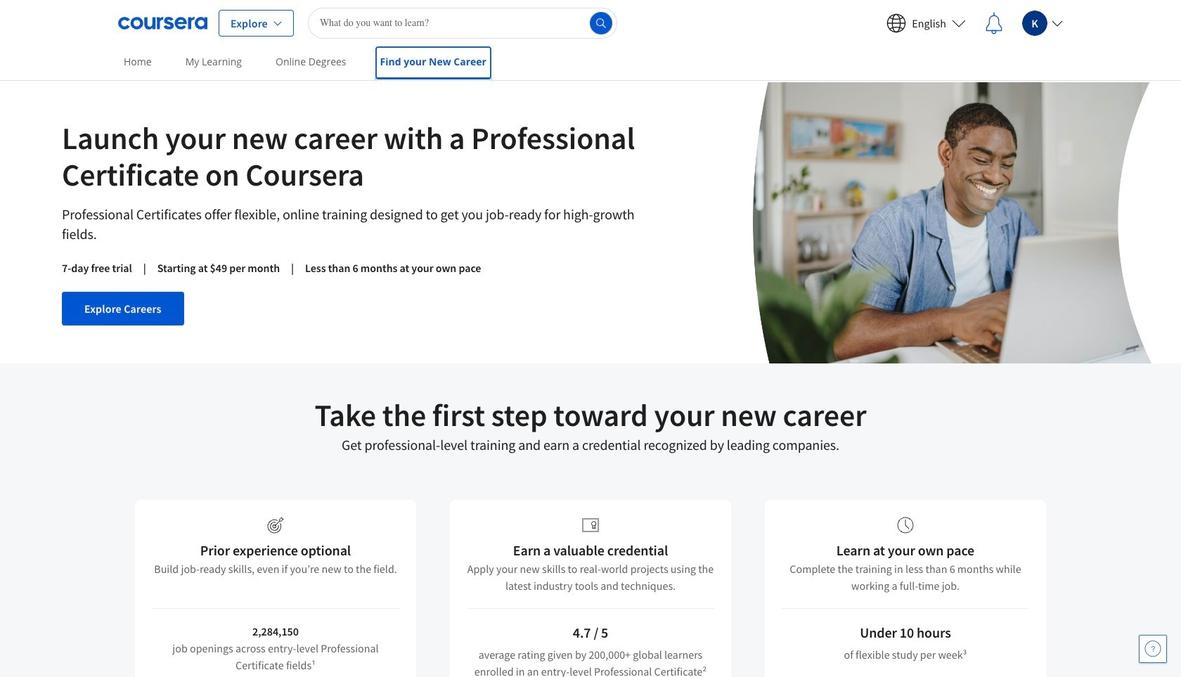 Task type: vqa. For each thing, say whether or not it's contained in the screenshot.
leftmost materials,
no



Task type: locate. For each thing, give the bounding box(es) containing it.
None search field
[[308, 7, 618, 38]]

help center image
[[1145, 641, 1162, 658]]

What do you want to learn? text field
[[308, 7, 618, 38]]

coursera image
[[118, 12, 208, 34]]



